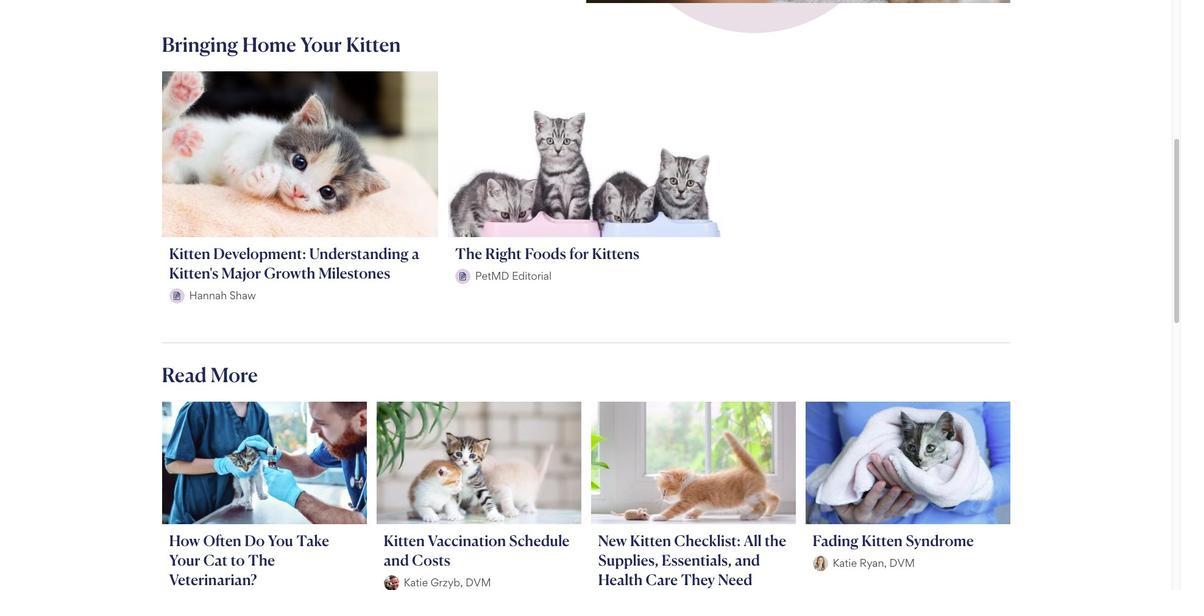 Task type: vqa. For each thing, say whether or not it's contained in the screenshot.
by icon
yes



Task type: describe. For each thing, give the bounding box(es) containing it.
ryan,
[[860, 557, 887, 570]]

new kitten checklist: all the supplies, essentials, and health care they need link
[[586, 401, 801, 590]]

new kitten checklist: all the supplies, essentials, and health care they need
[[598, 532, 787, 589]]

you
[[268, 532, 293, 550]]

1 horizontal spatial your
[[300, 32, 342, 57]]

read
[[162, 362, 207, 387]]

by image for kitten vaccination schedule and costs
[[384, 575, 399, 590]]

hannah shaw
[[189, 289, 256, 302]]

cat
[[203, 551, 228, 569]]

the
[[765, 532, 787, 550]]

often
[[203, 532, 242, 550]]

need
[[718, 570, 753, 589]]

shaw
[[230, 289, 256, 302]]

petmd editorial
[[475, 270, 552, 282]]

and inside new kitten checklist: all the supplies, essentials, and health care they need
[[735, 551, 760, 569]]

katie grzyb, dvm
[[404, 576, 491, 589]]

major
[[222, 264, 261, 282]]

by image for kitten development: understanding a kitten's major growth milestones
[[169, 288, 184, 303]]

by image for the right foods for kittens
[[455, 269, 471, 284]]

veterinarian?
[[169, 570, 257, 589]]

bringing
[[162, 32, 238, 57]]

take
[[296, 532, 329, 550]]

1 horizontal spatial the
[[455, 244, 482, 263]]

petmd
[[475, 270, 509, 282]]

kitten inside kitten development: understanding a kitten's major growth milestones
[[169, 244, 210, 263]]

how often do you take your cat to the veterinarian?
[[169, 532, 329, 589]]

editorial
[[512, 270, 552, 282]]

care
[[646, 570, 678, 589]]

katie for fading
[[833, 557, 857, 570]]

how often do you take your cat to the veterinarian? link
[[157, 401, 372, 590]]

schedule
[[509, 532, 570, 550]]

understanding
[[309, 244, 409, 263]]

tabby cat being held by human image
[[586, 0, 1010, 3]]

the right foods for kittens
[[455, 244, 640, 263]]



Task type: locate. For each thing, give the bounding box(es) containing it.
and left costs
[[384, 551, 409, 569]]

how
[[169, 532, 200, 550]]

checklist:
[[674, 532, 741, 550]]

1 vertical spatial dvm
[[466, 576, 491, 589]]

dvm for kitten
[[890, 557, 915, 570]]

syndrome
[[906, 532, 974, 550]]

0 horizontal spatial your
[[169, 551, 200, 569]]

bringing home your kitten
[[162, 32, 401, 57]]

fading
[[813, 532, 859, 550]]

home
[[242, 32, 296, 57]]

right
[[485, 244, 522, 263]]

foods
[[525, 244, 566, 263]]

0 vertical spatial the
[[455, 244, 482, 263]]

dvm down fading kitten syndrome
[[890, 557, 915, 570]]

katie down costs
[[404, 576, 428, 589]]

katie for kitten
[[404, 576, 428, 589]]

0 horizontal spatial dvm
[[466, 576, 491, 589]]

katie
[[833, 557, 857, 570], [404, 576, 428, 589]]

kitten's
[[169, 264, 219, 282]]

new
[[598, 532, 627, 550]]

by image for fading kitten syndrome
[[813, 556, 828, 571]]

kitten development: understanding a kitten's major growth milestones
[[169, 244, 420, 282]]

health
[[598, 570, 643, 589]]

and inside kitten vaccination schedule and costs
[[384, 551, 409, 569]]

kitten inside kitten vaccination schedule and costs
[[384, 532, 425, 550]]

read more
[[162, 362, 258, 387]]

the down 'do'
[[248, 551, 275, 569]]

dvm
[[890, 557, 915, 570], [466, 576, 491, 589]]

1 horizontal spatial katie
[[833, 557, 857, 570]]

1 horizontal spatial dvm
[[890, 557, 915, 570]]

kitten
[[346, 32, 401, 57], [169, 244, 210, 263], [384, 532, 425, 550], [630, 532, 671, 550], [862, 532, 903, 550]]

supplies,
[[598, 551, 659, 569]]

the inside how often do you take your cat to the veterinarian?
[[248, 551, 275, 569]]

kitten vaccination schedule and costs
[[384, 532, 570, 569]]

kittens
[[592, 244, 640, 263]]

the
[[455, 244, 482, 263], [248, 551, 275, 569]]

1 and from the left
[[384, 551, 409, 569]]

vaccination
[[428, 532, 506, 550]]

and down the all
[[735, 551, 760, 569]]

1 vertical spatial your
[[169, 551, 200, 569]]

1 vertical spatial katie
[[404, 576, 428, 589]]

0 horizontal spatial the
[[248, 551, 275, 569]]

dvm for vaccination
[[466, 576, 491, 589]]

development:
[[213, 244, 306, 263]]

your down how
[[169, 551, 200, 569]]

0 vertical spatial katie
[[833, 557, 857, 570]]

your
[[300, 32, 342, 57], [169, 551, 200, 569]]

more
[[211, 362, 258, 387]]

all
[[744, 532, 762, 550]]

by image down kitten's on the top of the page
[[169, 288, 184, 303]]

your right home in the top left of the page
[[300, 32, 342, 57]]

essentials,
[[662, 551, 732, 569]]

for
[[569, 244, 589, 263]]

a
[[412, 244, 420, 263]]

by image left "petmd"
[[455, 269, 471, 284]]

0 vertical spatial your
[[300, 32, 342, 57]]

hannah
[[189, 289, 227, 302]]

1 horizontal spatial and
[[735, 551, 760, 569]]

1 vertical spatial the
[[248, 551, 275, 569]]

0 vertical spatial dvm
[[890, 557, 915, 570]]

kitten inside new kitten checklist: all the supplies, essentials, and health care they need
[[630, 532, 671, 550]]

by image left the "grzyb,"
[[384, 575, 399, 590]]

dvm right the "grzyb,"
[[466, 576, 491, 589]]

0 horizontal spatial katie
[[404, 576, 428, 589]]

fading kitten syndrome
[[813, 532, 974, 550]]

do
[[245, 532, 265, 550]]

katie down fading
[[833, 557, 857, 570]]

0 horizontal spatial and
[[384, 551, 409, 569]]

and
[[384, 551, 409, 569], [735, 551, 760, 569]]

milestones
[[319, 264, 390, 282]]

they
[[681, 570, 715, 589]]

growth
[[264, 264, 316, 282]]

the up "petmd"
[[455, 244, 482, 263]]

to
[[231, 551, 245, 569]]

by image down fading
[[813, 556, 828, 571]]

katie ryan, dvm
[[833, 557, 915, 570]]

costs
[[412, 551, 451, 569]]

your inside how often do you take your cat to the veterinarian?
[[169, 551, 200, 569]]

2 and from the left
[[735, 551, 760, 569]]

by image
[[455, 269, 471, 284], [169, 288, 184, 303], [813, 556, 828, 571], [384, 575, 399, 590]]

grzyb,
[[431, 576, 463, 589]]



